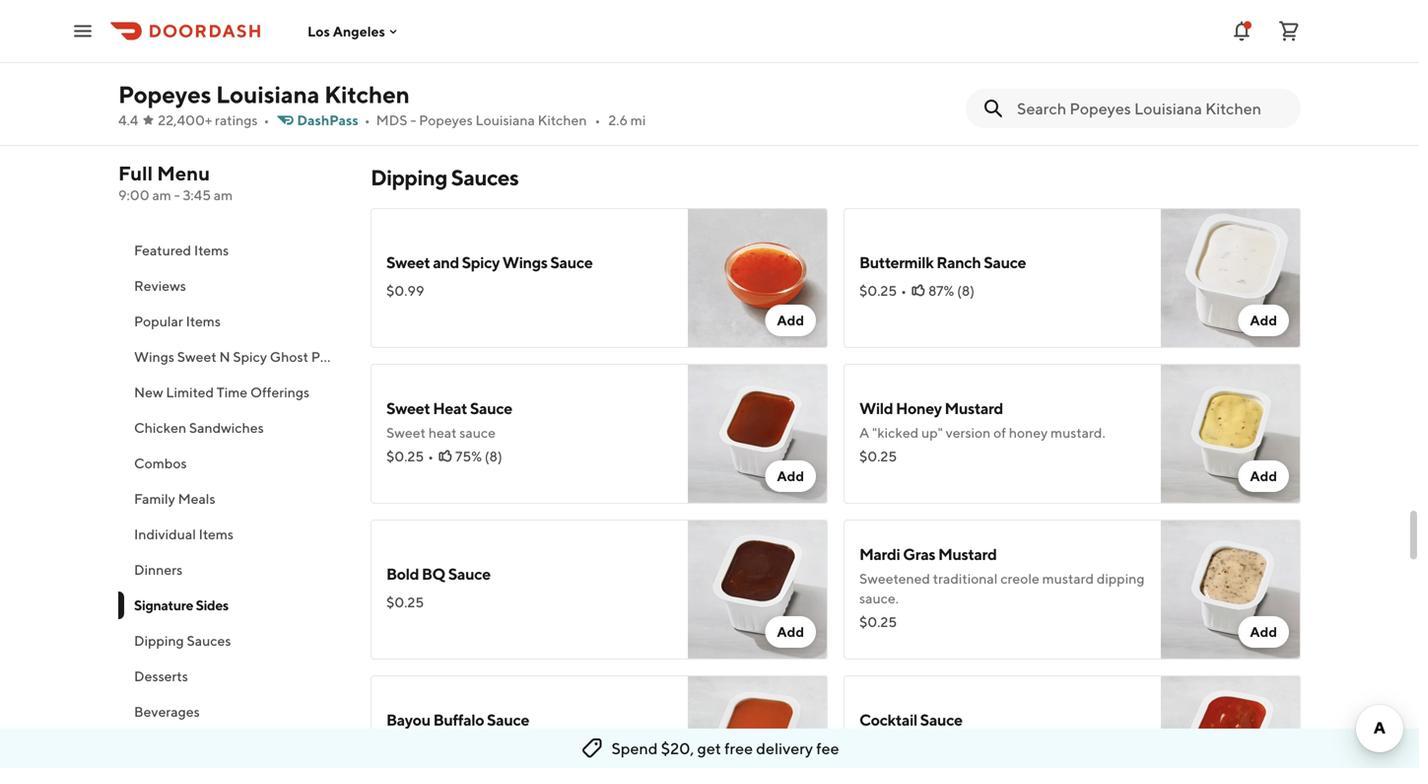 Task type: describe. For each thing, give the bounding box(es) containing it.
buttermilk ranch sauce
[[860, 253, 1027, 272]]

dinners
[[134, 561, 183, 578]]

sweet heat sauce image
[[688, 364, 828, 504]]

combos button
[[118, 446, 347, 481]]

popeyes louisiana kitchen
[[118, 80, 410, 108]]

honey
[[896, 399, 942, 418]]

family meals
[[134, 490, 215, 507]]

ranch
[[937, 253, 981, 272]]

2.6
[[609, 112, 628, 128]]

spend $20, get free delivery fee
[[612, 739, 840, 758]]

creole
[[1001, 570, 1040, 587]]

mds - popeyes louisiana kitchen • 2.6 mi
[[376, 112, 646, 128]]

items for featured items
[[194, 242, 229, 258]]

cocktail sauce
[[860, 710, 963, 729]]

new
[[134, 384, 163, 400]]

desserts
[[134, 668, 188, 684]]

- inside full menu 9:00 am - 3:45 am
[[174, 187, 180, 203]]

sweet and spicy wings  sauce
[[386, 253, 593, 272]]

ratings
[[215, 112, 258, 128]]

crisp
[[873, 34, 902, 50]]

sauces inside "dipping sauces" button
[[187, 632, 231, 649]]

featured
[[134, 242, 191, 258]]

add button for sweet and spicy wings  sauce
[[765, 305, 816, 336]]

popular items button
[[118, 304, 347, 339]]

1 horizontal spatial kitchen
[[538, 112, 587, 128]]

desserts button
[[118, 659, 347, 694]]

sweet heat sauce sweet heat sauce
[[386, 399, 513, 441]]

sweetened
[[860, 570, 931, 587]]

dipping inside button
[[134, 632, 184, 649]]

buttermilk ranch sauce image
[[1161, 208, 1301, 348]]

add button for bold bq sauce
[[765, 616, 816, 648]]

dashpass •
[[297, 112, 370, 128]]

• left '2.6' at the left of the page
[[595, 112, 601, 128]]

reviews
[[134, 278, 186, 294]]

$0.99
[[386, 282, 424, 299]]

sauce for buttermilk ranch sauce
[[984, 253, 1027, 272]]

0 items, open order cart image
[[1278, 19, 1301, 43]]

add for sweet heat sauce
[[777, 468, 805, 484]]

cabbage
[[970, 34, 1024, 50]]

sweet left heat
[[386, 399, 430, 418]]

pepper
[[311, 349, 357, 365]]

mds
[[376, 112, 408, 128]]

dashpass
[[297, 112, 359, 128]]

$0.25 down sweet heat sauce sweet heat sauce
[[386, 448, 424, 464]]

cocktail sauce image
[[1161, 675, 1301, 768]]

0 vertical spatial dipping sauces
[[371, 165, 519, 190]]

angeles
[[333, 23, 385, 39]]

ghost
[[270, 349, 308, 365]]

bold bq sauce
[[386, 564, 491, 583]]

sauce for bold bq sauce
[[448, 564, 491, 583]]

0 vertical spatial dipping
[[371, 165, 447, 190]]

traditional
[[933, 570, 998, 587]]

dinners button
[[118, 552, 347, 588]]

fee
[[817, 739, 840, 758]]

sweet and spicy wings  sauce image
[[688, 208, 828, 348]]

new limited time offerings button
[[118, 375, 347, 410]]

add for bold bq sauce
[[777, 624, 805, 640]]

bq
[[422, 564, 446, 583]]

$0.25 inside wild honey mustard a "kicked up" version of honey mustard. $0.25
[[860, 448, 897, 464]]

wild
[[860, 399, 893, 418]]

heat
[[433, 399, 467, 418]]

popular items
[[134, 313, 221, 329]]

mi
[[631, 112, 646, 128]]

mustard.
[[1051, 424, 1106, 441]]

bayou
[[386, 710, 431, 729]]

los angeles button
[[308, 23, 401, 39]]

reviews button
[[118, 268, 347, 304]]

chicken
[[134, 420, 186, 436]]

mustard for wild honey mustard
[[945, 399, 1004, 418]]

signature sides
[[134, 597, 229, 613]]

1 vertical spatial popeyes
[[419, 112, 473, 128]]

9:00
[[118, 187, 150, 203]]

gras
[[903, 545, 936, 563]]

biscuits
[[386, 18, 441, 37]]

a crisp and tangy cabbage and carrot coleslaw.
[[860, 34, 1091, 70]]

los
[[308, 23, 330, 39]]

add button for buttermilk ranch sauce
[[1239, 305, 1290, 336]]

87% (8)
[[929, 282, 975, 299]]

mustard for mardi gras mustard
[[939, 545, 997, 563]]

87%
[[929, 282, 955, 299]]

delivery
[[756, 739, 813, 758]]

offerings
[[250, 384, 310, 400]]

free
[[725, 739, 753, 758]]

wings inside button
[[134, 349, 174, 365]]

cocktail
[[860, 710, 918, 729]]

0 horizontal spatial and
[[433, 253, 459, 272]]

menu
[[157, 162, 210, 185]]

beverages
[[134, 703, 200, 720]]

wild honey mustard a "kicked up" version of honey mustard. $0.25
[[860, 399, 1106, 464]]

$20,
[[661, 739, 694, 758]]

$0.25 down bold
[[386, 594, 424, 610]]

$0.25 down buttermilk
[[860, 282, 897, 299]]

0 vertical spatial kitchen
[[324, 80, 410, 108]]

mardi
[[860, 545, 901, 563]]

3:45
[[183, 187, 211, 203]]

mustard
[[1043, 570, 1094, 587]]

heat
[[429, 424, 457, 441]]

(8) for 87% (8)
[[957, 282, 975, 299]]

• down 'heat'
[[428, 448, 434, 464]]



Task type: locate. For each thing, give the bounding box(es) containing it.
add button for mardi gras mustard
[[1239, 616, 1290, 648]]

sweet left 'heat'
[[386, 424, 426, 441]]

•
[[264, 112, 269, 128], [365, 112, 370, 128], [595, 112, 601, 128], [901, 282, 907, 299], [428, 448, 434, 464]]

add for buttermilk ranch sauce
[[1251, 312, 1278, 328]]

dipping sauces button
[[118, 623, 347, 659]]

$0.25 • for 87% (8)
[[860, 282, 907, 299]]

full menu 9:00 am - 3:45 am
[[118, 162, 233, 203]]

0 horizontal spatial dipping
[[134, 632, 184, 649]]

0 horizontal spatial kitchen
[[324, 80, 410, 108]]

limited
[[166, 384, 214, 400]]

-
[[410, 112, 416, 128], [174, 187, 180, 203]]

spicy
[[462, 253, 500, 272], [233, 349, 267, 365]]

carrot
[[1053, 34, 1091, 50]]

$0.25 • down 'heat'
[[386, 448, 434, 464]]

1 vertical spatial (8)
[[485, 448, 503, 464]]

2 horizontal spatial and
[[1027, 34, 1050, 50]]

0 horizontal spatial wings
[[134, 349, 174, 365]]

dipping down mds
[[371, 165, 447, 190]]

1 vertical spatial louisiana
[[476, 112, 535, 128]]

1 horizontal spatial louisiana
[[476, 112, 535, 128]]

am
[[152, 187, 171, 203], [214, 187, 233, 203]]

bayou buffalo sauce
[[386, 710, 529, 729]]

buttermilk
[[860, 253, 934, 272]]

a left crisp
[[860, 34, 870, 50]]

1 a from the top
[[860, 34, 870, 50]]

kitchen
[[324, 80, 410, 108], [538, 112, 587, 128]]

• left mds
[[365, 112, 370, 128]]

0 vertical spatial -
[[410, 112, 416, 128]]

1 horizontal spatial (8)
[[957, 282, 975, 299]]

1 vertical spatial dipping sauces
[[134, 632, 231, 649]]

items down family meals button
[[199, 526, 234, 542]]

version
[[946, 424, 991, 441]]

22,400+
[[158, 112, 212, 128]]

Item Search search field
[[1017, 98, 1286, 119]]

2 a from the top
[[860, 424, 870, 441]]

0 horizontal spatial sauces
[[187, 632, 231, 649]]

popeyes up "22,400+"
[[118, 80, 211, 108]]

dipping sauces down signature sides
[[134, 632, 231, 649]]

beverages button
[[118, 694, 347, 730]]

combos
[[134, 455, 187, 471]]

chicken sandwiches button
[[118, 410, 347, 446]]

(8) for 75% (8)
[[485, 448, 503, 464]]

am right 3:45
[[214, 187, 233, 203]]

mustard up traditional
[[939, 545, 997, 563]]

add for wild honey mustard
[[1251, 468, 1278, 484]]

time
[[217, 384, 248, 400]]

notification bell image
[[1230, 19, 1254, 43]]

1 horizontal spatial popeyes
[[419, 112, 473, 128]]

sauces down sides at the bottom left
[[187, 632, 231, 649]]

los angeles
[[308, 23, 385, 39]]

• down buttermilk
[[901, 282, 907, 299]]

items for popular items
[[186, 313, 221, 329]]

$0.25 down "kicked
[[860, 448, 897, 464]]

4.4
[[118, 112, 138, 128]]

• down popeyes louisiana kitchen
[[264, 112, 269, 128]]

sauce for bayou buffalo sauce
[[487, 710, 529, 729]]

featured items button
[[118, 233, 347, 268]]

mardi gras mustard image
[[1161, 520, 1301, 660]]

dipping sauces down mds
[[371, 165, 519, 190]]

up"
[[922, 424, 943, 441]]

0 horizontal spatial am
[[152, 187, 171, 203]]

a inside a crisp and tangy cabbage and carrot coleslaw.
[[860, 34, 870, 50]]

add for mardi gras mustard
[[1251, 624, 1278, 640]]

wings
[[503, 253, 548, 272], [134, 349, 174, 365]]

coleslaw.
[[860, 54, 916, 70]]

items
[[194, 242, 229, 258], [186, 313, 221, 329], [199, 526, 234, 542]]

popeyes right mds
[[419, 112, 473, 128]]

1 vertical spatial sauces
[[187, 632, 231, 649]]

bold bq sauce image
[[688, 520, 828, 660]]

dipping sauces
[[371, 165, 519, 190], [134, 632, 231, 649]]

1 vertical spatial kitchen
[[538, 112, 587, 128]]

0 horizontal spatial dipping sauces
[[134, 632, 231, 649]]

(8) right 87%
[[957, 282, 975, 299]]

1 horizontal spatial dipping sauces
[[371, 165, 519, 190]]

items up reviews button
[[194, 242, 229, 258]]

0 horizontal spatial $0.25 •
[[386, 448, 434, 464]]

sandwiches
[[189, 420, 264, 436]]

sauce
[[551, 253, 593, 272], [984, 253, 1027, 272], [470, 399, 513, 418], [448, 564, 491, 583], [487, 710, 529, 729], [921, 710, 963, 729]]

sauce inside sweet heat sauce sweet heat sauce
[[470, 399, 513, 418]]

1 horizontal spatial am
[[214, 187, 233, 203]]

bold
[[386, 564, 419, 583]]

1 horizontal spatial sauces
[[451, 165, 519, 190]]

signature
[[134, 597, 193, 613]]

honey
[[1009, 424, 1048, 441]]

sauce for sweet heat sauce sweet heat sauce
[[470, 399, 513, 418]]

and
[[905, 34, 929, 50], [1027, 34, 1050, 50], [433, 253, 459, 272]]

coleslaw image
[[1161, 0, 1301, 123]]

popeyes
[[118, 80, 211, 108], [419, 112, 473, 128]]

add for sweet and spicy wings  sauce
[[777, 312, 805, 328]]

0 vertical spatial mustard
[[945, 399, 1004, 418]]

0 horizontal spatial (8)
[[485, 448, 503, 464]]

1 horizontal spatial dipping
[[371, 165, 447, 190]]

1 horizontal spatial spicy
[[462, 253, 500, 272]]

louisiana
[[216, 80, 320, 108], [476, 112, 535, 128]]

0 vertical spatial louisiana
[[216, 80, 320, 108]]

1 vertical spatial wings
[[134, 349, 174, 365]]

add button
[[1239, 80, 1290, 111], [765, 305, 816, 336], [1239, 305, 1290, 336], [765, 460, 816, 492], [1239, 460, 1290, 492], [765, 616, 816, 648], [1239, 616, 1290, 648]]

items inside 'button'
[[186, 313, 221, 329]]

0 horizontal spatial louisiana
[[216, 80, 320, 108]]

of
[[994, 424, 1007, 441]]

chicken sandwiches
[[134, 420, 264, 436]]

75% (8)
[[456, 448, 503, 464]]

mustard inside the mardi gras mustard sweetened traditional creole mustard dipping sauce. $0.25
[[939, 545, 997, 563]]

2 am from the left
[[214, 187, 233, 203]]

items for individual items
[[199, 526, 234, 542]]

tangy
[[931, 34, 967, 50]]

open menu image
[[71, 19, 95, 43]]

wings sweet n spicy ghost pepper button
[[118, 339, 357, 375]]

sauces down 'mds - popeyes louisiana kitchen • 2.6 mi'
[[451, 165, 519, 190]]

sweet up $0.99
[[386, 253, 430, 272]]

featured items
[[134, 242, 229, 258]]

75%
[[456, 448, 482, 464]]

$0.25 inside the mardi gras mustard sweetened traditional creole mustard dipping sauce. $0.25
[[860, 614, 897, 630]]

dipping
[[1097, 570, 1145, 587]]

0 vertical spatial popeyes
[[118, 80, 211, 108]]

individual
[[134, 526, 196, 542]]

$0.25 • down buttermilk
[[860, 282, 907, 299]]

1 horizontal spatial -
[[410, 112, 416, 128]]

dipping sauces inside button
[[134, 632, 231, 649]]

1 horizontal spatial and
[[905, 34, 929, 50]]

mustard inside wild honey mustard a "kicked up" version of honey mustard. $0.25
[[945, 399, 1004, 418]]

individual items button
[[118, 517, 347, 552]]

sides
[[196, 597, 229, 613]]

1 vertical spatial spicy
[[233, 349, 267, 365]]

family meals button
[[118, 481, 347, 517]]

sweet left n
[[177, 349, 217, 365]]

a down wild
[[860, 424, 870, 441]]

0 vertical spatial wings
[[503, 253, 548, 272]]

add
[[1251, 87, 1278, 104], [777, 312, 805, 328], [1251, 312, 1278, 328], [777, 468, 805, 484], [1251, 468, 1278, 484], [777, 624, 805, 640], [1251, 624, 1278, 640]]

0 vertical spatial a
[[860, 34, 870, 50]]

1 horizontal spatial $0.25 •
[[860, 282, 907, 299]]

add button for wild honey mustard
[[1239, 460, 1290, 492]]

dipping
[[371, 165, 447, 190], [134, 632, 184, 649]]

kitchen up mds
[[324, 80, 410, 108]]

0 horizontal spatial -
[[174, 187, 180, 203]]

0 vertical spatial sauces
[[451, 165, 519, 190]]

kitchen left '2.6' at the left of the page
[[538, 112, 587, 128]]

dipping up desserts
[[134, 632, 184, 649]]

1 vertical spatial a
[[860, 424, 870, 441]]

0 vertical spatial items
[[194, 242, 229, 258]]

meals
[[178, 490, 215, 507]]

a inside wild honey mustard a "kicked up" version of honey mustard. $0.25
[[860, 424, 870, 441]]

add button for sweet heat sauce
[[765, 460, 816, 492]]

- right mds
[[410, 112, 416, 128]]

$0.25
[[860, 282, 897, 299], [386, 448, 424, 464], [860, 448, 897, 464], [386, 594, 424, 610], [860, 614, 897, 630]]

- left 3:45
[[174, 187, 180, 203]]

$0.25 • for 75% (8)
[[386, 448, 434, 464]]

wild honey mustard image
[[1161, 364, 1301, 504]]

biscuits image
[[688, 0, 828, 123]]

1 am from the left
[[152, 187, 171, 203]]

1 vertical spatial dipping
[[134, 632, 184, 649]]

bayou buffalo sauce image
[[688, 675, 828, 768]]

get
[[698, 739, 722, 758]]

1 vertical spatial $0.25 •
[[386, 448, 434, 464]]

$0.25 down sauce.
[[860, 614, 897, 630]]

1 vertical spatial items
[[186, 313, 221, 329]]

individual items
[[134, 526, 234, 542]]

1 vertical spatial mustard
[[939, 545, 997, 563]]

am right 9:00
[[152, 187, 171, 203]]

new limited time offerings
[[134, 384, 310, 400]]

full
[[118, 162, 153, 185]]

spend
[[612, 739, 658, 758]]

sauces
[[451, 165, 519, 190], [187, 632, 231, 649]]

spicy inside button
[[233, 349, 267, 365]]

0 vertical spatial (8)
[[957, 282, 975, 299]]

0 vertical spatial spicy
[[462, 253, 500, 272]]

family
[[134, 490, 175, 507]]

0 vertical spatial $0.25 •
[[860, 282, 907, 299]]

0 horizontal spatial spicy
[[233, 349, 267, 365]]

1 vertical spatial -
[[174, 187, 180, 203]]

2 vertical spatial items
[[199, 526, 234, 542]]

22,400+ ratings •
[[158, 112, 269, 128]]

mustard up version on the right of the page
[[945, 399, 1004, 418]]

0 horizontal spatial popeyes
[[118, 80, 211, 108]]

mardi gras mustard sweetened traditional creole mustard dipping sauce. $0.25
[[860, 545, 1145, 630]]

sweet
[[386, 253, 430, 272], [177, 349, 217, 365], [386, 399, 430, 418], [386, 424, 426, 441]]

(8) right 75%
[[485, 448, 503, 464]]

a
[[860, 34, 870, 50], [860, 424, 870, 441]]

items up n
[[186, 313, 221, 329]]

n
[[219, 349, 230, 365]]

sauce
[[460, 424, 496, 441]]

sweet inside button
[[177, 349, 217, 365]]

popular
[[134, 313, 183, 329]]

1 horizontal spatial wings
[[503, 253, 548, 272]]

wings sweet n spicy ghost pepper
[[134, 349, 357, 365]]



Task type: vqa. For each thing, say whether or not it's contained in the screenshot.
second Healthy, from right
no



